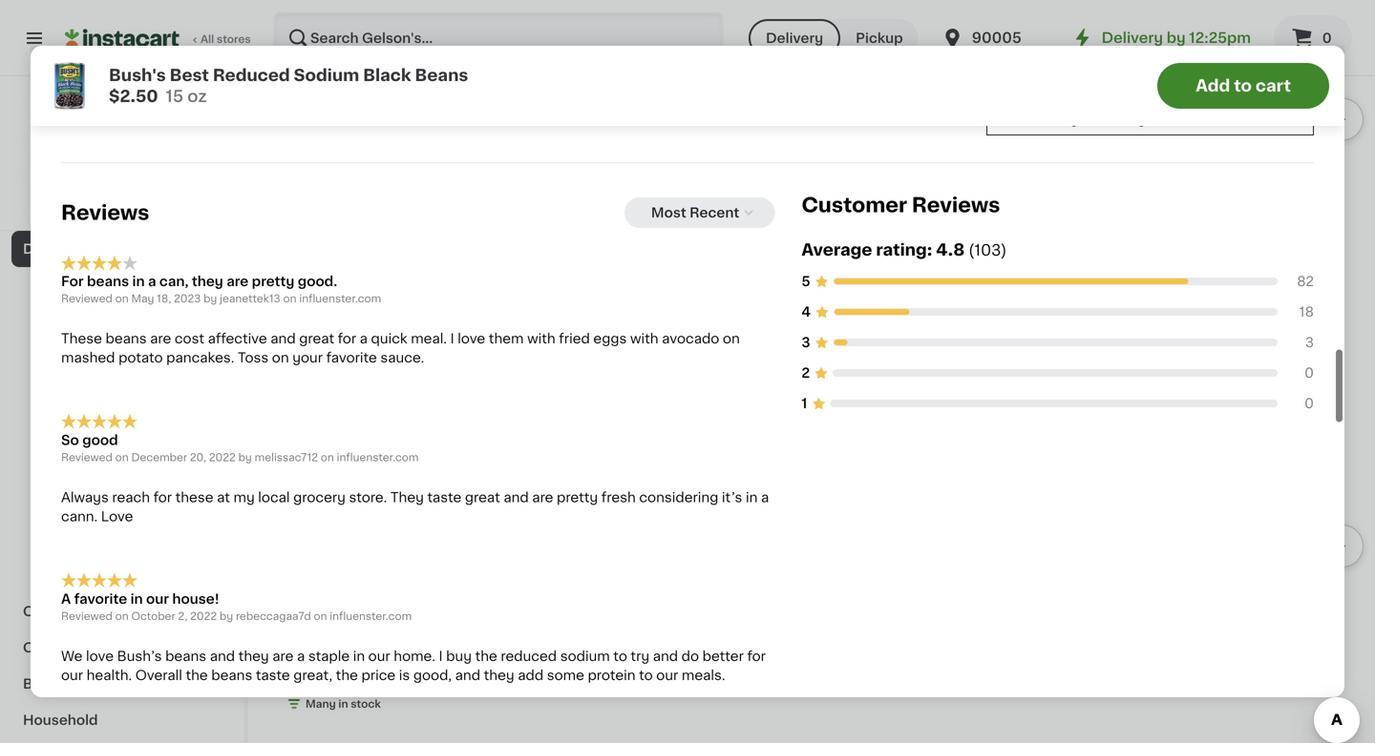 Task type: describe. For each thing, give the bounding box(es) containing it.
& inside 'link'
[[129, 642, 141, 655]]

0 horizontal spatial the
[[186, 669, 208, 683]]

sponsored badge image
[[1139, 285, 1197, 296]]

many inside 24 oz many in stock
[[732, 246, 762, 256]]

product group containing eat happy kitchen pink crema sauce
[[926, 0, 1124, 281]]

1 horizontal spatial beans link
[[286, 339, 352, 361]]

2023
[[174, 294, 201, 304]]

local
[[258, 491, 290, 505]]

many up sponsored badge "image"
[[1158, 266, 1188, 277]]

for inside the % daily value (dv) tells you how much a nutrient in a serving of food contributes to a daily diet. 2,000 calories a day is used for general nutrition advice.
[[1121, 115, 1135, 126]]

beans up overall
[[165, 650, 206, 664]]

reviewed inside for beans in a can, they are pretty good. reviewed on may 18, 2023 by jeanettek13 on influenster.com
[[61, 294, 113, 304]]

can,
[[159, 275, 189, 289]]

canned goods & soups link
[[11, 630, 232, 667]]

2022 inside a favorite in our house! reviewed on october 2, 2022 by rebeccagaa7d on influenster.com
[[190, 612, 217, 622]]

bush's for bush's best reduced sodium black beans $2.50 15 oz
[[109, 67, 166, 84]]

1 vertical spatial (103)
[[357, 665, 384, 676]]

black for bush's best reduced sodium black beans $2.50 15 oz
[[363, 67, 411, 84]]

avocado
[[662, 333, 719, 346]]

on up grocery
[[321, 453, 334, 463]]

& up grains
[[100, 243, 112, 256]]

pickup
[[856, 32, 903, 45]]

these beans are cost affective and great for a quick meal. i love them with fried eggs with avocado on mashed potato pancakes. toss on your favorite sauce.
[[61, 333, 740, 365]]

2 with from the left
[[630, 333, 658, 346]]

on down canned tomato link
[[115, 453, 129, 463]]

& right rices at top
[[75, 279, 86, 292]]

so
[[61, 434, 79, 447]]

fried
[[559, 333, 590, 346]]

store.
[[349, 491, 387, 505]]

our down the we
[[61, 669, 83, 683]]

2022 inside the so good reviewed on december 20, 2022 by melissac712 on influenster.com
[[209, 453, 236, 463]]

customer
[[801, 195, 907, 215]]

love inside we love bush's beans and they are a staple in our home. i buy the reduced sodium to try and do better for our health. overall the beans taste great, the price is good, and they add some protein to our meals.
[[86, 650, 114, 664]]

they for can,
[[192, 275, 223, 289]]

1 horizontal spatial dry
[[72, 569, 97, 582]]

sugars
[[1137, 41, 1174, 51]]

most recent button
[[624, 198, 775, 228]]

eat
[[926, 191, 948, 204]]

good.
[[298, 275, 337, 289]]

beans for bush's best reduced sodium black beans
[[327, 644, 368, 658]]

cart
[[1256, 78, 1291, 94]]

3 add button from the left
[[1257, 398, 1331, 432]]

meals
[[80, 351, 121, 365]]

wine
[[23, 97, 58, 111]]

to left the save on the top
[[158, 203, 170, 213]]

1 vertical spatial more
[[34, 569, 69, 582]]

on left your
[[272, 352, 289, 365]]

in up sponsored badge "image"
[[1191, 266, 1201, 277]]

december
[[131, 453, 187, 463]]

delivery by 12:25pm link
[[1071, 27, 1251, 50]]

so good reviewed on december 20, 2022 by melissac712 on influenster.com
[[61, 434, 419, 463]]

15 inside item carousel region
[[286, 681, 298, 691]]

do
[[682, 650, 699, 664]]

is inside we love bush's beans and they are a staple in our home. i buy the reduced sodium to try and do better for our health. overall the beans taste great, the price is good, and they add some protein to our meals.
[[399, 669, 410, 683]]

in right "good."
[[338, 269, 348, 279]]

many in stock down great,
[[306, 700, 381, 710]]

product group containing many in stock
[[1139, 0, 1337, 300]]

0 vertical spatial sauces
[[127, 460, 176, 474]]

to inside button
[[1234, 78, 1252, 94]]

most
[[651, 206, 686, 219]]

to inside the % daily value (dv) tells you how much a nutrient in a serving of food contributes to a daily diet. 2,000 calories a day is used for general nutrition advice.
[[1151, 103, 1162, 113]]

wine link
[[11, 86, 232, 122]]

small
[[713, 644, 749, 658]]

2,000
[[1229, 103, 1261, 113]]

hard
[[23, 134, 56, 147]]

oz down staple
[[301, 681, 313, 691]]

& left sides
[[124, 351, 135, 365]]

rao's tomato basil sauce button
[[500, 0, 697, 263]]

we love bush's beans and they are a staple in our home. i buy the reduced sodium to try and do better for our health. overall the beans taste great, the price is good, and they add some protein to our meals.
[[61, 650, 766, 683]]

beans inside "these beans are cost affective and great for a quick meal. i love them with fried eggs with avocado on mashed potato pancakes. toss on your favorite sauce."
[[105, 333, 147, 346]]

great inside "these beans are cost affective and great for a quick meal. i love them with fried eggs with avocado on mashed potato pancakes. toss on your favorite sauce."
[[299, 333, 334, 346]]

overall
[[135, 669, 182, 683]]

best for bush's best reduced sodium cannellini beans 15.5 oz
[[547, 625, 578, 639]]

2 many in stock button from the left
[[1139, 0, 1337, 283]]

you
[[1152, 91, 1173, 101]]

0 for 1
[[1305, 397, 1314, 410]]

2 horizontal spatial they
[[484, 669, 514, 683]]

customer reviews
[[801, 195, 1000, 215]]

are inside always reach for these at my local grocery store. they taste great and are pretty fresh considering it's in a cann. love
[[532, 491, 553, 505]]

on down grains
[[115, 294, 129, 304]]

much
[[1200, 91, 1230, 101]]

influenster.com inside for beans in a can, they are pretty good. reviewed on may 18, 2023 by jeanettek13 on influenster.com
[[299, 294, 381, 304]]

delivery for delivery by 12:25pm
[[1102, 31, 1163, 45]]

50
[[312, 601, 327, 611]]

a favorite in our house! reviewed on october 2, 2022 by rebeccagaa7d on influenster.com
[[61, 593, 412, 622]]

it's
[[722, 491, 742, 505]]

add for 2nd add button
[[1081, 408, 1108, 422]]

0 horizontal spatial 2
[[297, 600, 310, 620]]

1 horizontal spatial 2
[[801, 367, 810, 380]]

mashed
[[61, 352, 115, 365]]

good,
[[413, 669, 452, 683]]

stock right "good."
[[351, 269, 381, 279]]

our up price
[[368, 650, 390, 664]]

tomato for canned
[[91, 424, 141, 437]]

canned tomato
[[34, 424, 141, 437]]

1 vertical spatial goods
[[100, 569, 145, 582]]

hard beverages
[[23, 134, 133, 147]]

melissac712
[[255, 453, 318, 463]]

rao's for rao's tomato basil sauce
[[500, 191, 536, 204]]

meal.
[[411, 333, 447, 346]]

these
[[175, 491, 213, 505]]

a
[[61, 593, 71, 606]]

calories
[[1004, 115, 1046, 126]]

influenster.com inside the so good reviewed on december 20, 2022 by melissac712 on influenster.com
[[337, 453, 419, 463]]

always reach for these at my local grocery store. they taste great and are pretty fresh considering it's in a cann. love
[[61, 491, 769, 524]]

beer & cider
[[23, 170, 111, 183]]

0 inside 'button'
[[1322, 32, 1332, 45]]

many up your
[[306, 269, 336, 279]]

15.5
[[500, 663, 521, 673]]

1 many in stock button from the left
[[286, 0, 484, 286]]

october
[[131, 612, 175, 622]]

buy
[[446, 650, 472, 664]]

canned for canned tomato
[[34, 424, 87, 437]]

a up 2,000
[[1233, 91, 1239, 101]]

1 3 from the left
[[801, 336, 810, 349]]

sodium for bush's best reduced sodium black beans
[[433, 625, 484, 639]]

on down 50
[[314, 612, 327, 622]]

how
[[1175, 91, 1197, 101]]

view more link
[[1252, 340, 1337, 360]]

daily
[[1038, 91, 1066, 101]]

2 add button from the left
[[1044, 398, 1118, 432]]

cost
[[175, 333, 204, 346]]

all
[[201, 34, 214, 44]]

bush's
[[117, 650, 162, 664]]

stock down eat happy kitchen pink crema sauce
[[990, 247, 1020, 258]]

stock inside 24 oz many in stock
[[777, 246, 807, 256]]

includes
[[1033, 41, 1079, 51]]

1 vertical spatial sauces
[[126, 605, 176, 619]]

grains
[[89, 279, 133, 292]]

in right 4.8
[[978, 247, 988, 258]]

beans left 15 oz
[[211, 669, 252, 683]]

added
[[1099, 41, 1134, 51]]

in down staple
[[338, 700, 348, 710]]

oz inside 24 oz many in stock
[[729, 227, 742, 237]]

are inside we love bush's beans and they are a staple in our home. i buy the reduced sodium to try and do better for our health. overall the beans taste great, the price is good, and they add some protein to our meals.
[[272, 650, 294, 664]]

a down you
[[1165, 103, 1171, 113]]

1 vertical spatial beans link
[[11, 485, 232, 521]]

most recent
[[651, 206, 739, 219]]

2 horizontal spatial the
[[475, 650, 497, 664]]

they
[[390, 491, 424, 505]]

canned tomato link
[[11, 413, 232, 449]]

recent
[[690, 206, 739, 219]]

boxed
[[34, 351, 77, 365]]

add
[[518, 669, 544, 683]]

serving
[[1004, 103, 1043, 113]]

many in stock up sponsored badge "image"
[[1158, 266, 1233, 277]]

prepared foods
[[23, 61, 132, 74]]

breakfast link
[[11, 667, 232, 703]]

2,
[[178, 612, 187, 622]]

reviewed inside the so good reviewed on december 20, 2022 by melissac712 on influenster.com
[[61, 453, 113, 463]]

reviewed inside a favorite in our house! reviewed on october 2, 2022 by rebeccagaa7d on influenster.com
[[61, 612, 113, 622]]

on right jeanettek13
[[283, 294, 297, 304]]

to left try
[[613, 650, 627, 664]]

best for bush's best reduced sodium black beans
[[334, 625, 365, 639]]

liquor link
[[11, 195, 232, 231]]

& left pizza in the left of the page
[[75, 460, 86, 474]]

bush's best reduced sodium cannellini beans 15.5 oz
[[500, 625, 697, 673]]

average rating: 4.8 (103)
[[801, 242, 1007, 258]]

1 horizontal spatial sauce
[[825, 191, 867, 204]]

great inside always reach for these at my local grocery store. they taste great and are pretty fresh considering it's in a cann. love
[[465, 491, 500, 505]]

& right beer
[[59, 170, 70, 183]]

boxed meals & sides link
[[11, 340, 232, 376]]

beer & cider link
[[11, 159, 232, 195]]

add for third add button from the right
[[867, 408, 895, 422]]

0 horizontal spatial reviews
[[61, 203, 149, 223]]

beer
[[23, 170, 55, 183]]

to down try
[[639, 669, 653, 683]]

all stores
[[201, 34, 251, 44]]

reduced
[[501, 650, 557, 664]]

90005 button
[[941, 11, 1056, 65]]

we
[[61, 650, 83, 664]]

add to cart button
[[1157, 63, 1329, 109]]

many in stock up quick
[[306, 269, 381, 279]]



Task type: locate. For each thing, give the bounding box(es) containing it.
i right meal.
[[450, 333, 454, 346]]

goods up for
[[51, 243, 97, 256]]

goods for soups
[[80, 642, 126, 655]]

1 horizontal spatial bush's
[[286, 625, 331, 639]]

eat happy kitchen pink crema sauce
[[926, 191, 1083, 223]]

pasta & pizza sauces
[[34, 460, 176, 474]]

0 vertical spatial canned
[[34, 424, 87, 437]]

beans inside bush's best reduced sodium cannellini beans 15.5 oz
[[569, 644, 611, 658]]

our inside a favorite in our house! reviewed on october 2, 2022 by rebeccagaa7d on influenster.com
[[146, 593, 169, 606]]

good
[[82, 434, 118, 447]]

sauce up average
[[825, 191, 867, 204]]

0 vertical spatial great
[[299, 333, 334, 346]]

includes 0g added sugars
[[1033, 41, 1174, 51]]

item carousel region containing 2
[[286, 384, 1364, 728]]

add for first add button from the right
[[1294, 408, 1322, 422]]

many down 15 oz
[[306, 700, 336, 710]]

dry up condiments & sauces
[[72, 569, 97, 582]]

considering
[[639, 491, 718, 505]]

reduced inside bush's best reduced sodium black beans $2.50 15 oz
[[213, 67, 290, 84]]

on left october
[[115, 612, 129, 622]]

stock up 5
[[777, 246, 807, 256]]

bush's best reduced sodium black beans $2.50 15 oz
[[109, 67, 468, 105]]

jeanettek13
[[220, 294, 280, 304]]

1 horizontal spatial sodium
[[433, 625, 484, 639]]

health.
[[87, 669, 132, 683]]

beans
[[87, 275, 129, 289], [105, 333, 147, 346], [165, 650, 206, 664], [211, 669, 252, 683]]

0 horizontal spatial taste
[[256, 669, 290, 683]]

best inside bush's best reduced sodium cannellini beans 15.5 oz
[[547, 625, 578, 639]]

influenster.com up store.
[[337, 453, 419, 463]]

& left the soups
[[129, 642, 141, 655]]

0 horizontal spatial is
[[399, 669, 410, 683]]

dry down liquor
[[23, 243, 48, 256]]

0 horizontal spatial love
[[86, 650, 114, 664]]

(103) down bush's best reduced sodium black beans
[[357, 665, 384, 676]]

a right it's
[[761, 491, 769, 505]]

0 horizontal spatial with
[[527, 333, 555, 346]]

$2.50
[[109, 88, 158, 105]]

add
[[1196, 78, 1230, 94], [35, 203, 57, 213], [867, 408, 895, 422], [1081, 408, 1108, 422], [1294, 408, 1322, 422]]

many in stock button
[[286, 0, 484, 286], [1139, 0, 1337, 283]]

in inside for beans in a can, they are pretty good. reviewed on may 18, 2023 by jeanettek13 on influenster.com
[[132, 275, 145, 289]]

quick
[[371, 333, 407, 346]]

0 horizontal spatial best
[[170, 67, 209, 84]]

reviewed down a
[[61, 612, 113, 622]]

1 horizontal spatial favorite
[[326, 352, 377, 365]]

goods up condiments & sauces link
[[100, 569, 145, 582]]

1 reviewed from the top
[[61, 294, 113, 304]]

pasta down so
[[34, 460, 72, 474]]

favorite inside a favorite in our house! reviewed on october 2, 2022 by rebeccagaa7d on influenster.com
[[74, 593, 127, 606]]

2 item carousel region from the top
[[286, 384, 1364, 728]]

sauces up reach
[[127, 460, 176, 474]]

1 horizontal spatial 3
[[1305, 336, 1314, 349]]

1 vertical spatial canned
[[23, 642, 77, 655]]

reduced inside bush's best reduced sodium cannellini beans 15.5 oz
[[581, 625, 642, 639]]

i inside "these beans are cost affective and great for a quick meal. i love them with fried eggs with avocado on mashed potato pancakes. toss on your favorite sauce."
[[450, 333, 454, 346]]

beans inside for beans in a can, they are pretty good. reviewed on may 18, 2023 by jeanettek13 on influenster.com
[[87, 275, 129, 289]]

cann.
[[61, 511, 98, 524]]

oz inside bush's best reduced sodium cannellini beans 15.5 oz
[[524, 663, 536, 673]]

2022 right 20,
[[209, 453, 236, 463]]

tomato for rao's
[[539, 191, 590, 204]]

1 vertical spatial love
[[86, 650, 114, 664]]

3 down 4
[[801, 336, 810, 349]]

are
[[227, 275, 249, 289], [150, 333, 171, 346], [532, 491, 553, 505], [272, 650, 294, 664]]

1 vertical spatial favorite
[[74, 593, 127, 606]]

2 vertical spatial goods
[[80, 642, 126, 655]]

they inside for beans in a can, they are pretty good. reviewed on may 18, 2023 by jeanettek13 on influenster.com
[[192, 275, 223, 289]]

crema
[[926, 210, 970, 223]]

0 vertical spatial love
[[458, 333, 485, 346]]

many in stock down crema
[[945, 247, 1020, 258]]

are inside "these beans are cost affective and great for a quick meal. i love them with fried eggs with avocado on mashed potato pancakes. toss on your favorite sauce."
[[150, 333, 171, 346]]

2 reviewed from the top
[[61, 453, 113, 463]]

reduced down stores
[[213, 67, 290, 84]]

with right eggs
[[630, 333, 658, 346]]

delivery inside button
[[766, 32, 823, 45]]

2 vertical spatial reviewed
[[61, 612, 113, 622]]

0 horizontal spatial favorite
[[74, 593, 127, 606]]

canned up "breakfast"
[[23, 642, 77, 655]]

bush's down $ 2 50
[[286, 625, 331, 639]]

our
[[146, 593, 169, 606], [368, 650, 390, 664], [61, 669, 83, 683], [656, 669, 678, 683]]

15
[[166, 88, 184, 105], [286, 681, 298, 691]]

15 down rebeccagaa7d
[[286, 681, 298, 691]]

0 vertical spatial beans link
[[286, 339, 352, 361]]

1 vertical spatial is
[[399, 669, 410, 683]]

the left 15.5
[[475, 650, 497, 664]]

1 horizontal spatial rao's
[[713, 191, 749, 204]]

fresh
[[601, 491, 636, 505]]

food
[[1059, 103, 1084, 113]]

white
[[789, 625, 828, 639]]

are up 15 oz
[[272, 650, 294, 664]]

reviewed
[[61, 294, 113, 304], [61, 453, 113, 463], [61, 612, 113, 622]]

2 horizontal spatial bush's
[[500, 625, 544, 639]]

boxed meals & sides
[[34, 351, 175, 365]]

influenster.com up bush's best reduced sodium black beans
[[330, 612, 412, 622]]

pretty inside always reach for these at my local grocery store. they taste great and are pretty fresh considering it's in a cann. love
[[557, 491, 598, 505]]

black inside bush's best reduced sodium black beans
[[286, 644, 323, 658]]

0 horizontal spatial black
[[286, 644, 323, 658]]

stock left 82 on the top right of page
[[1203, 266, 1233, 277]]

in up october
[[130, 593, 143, 606]]

1 horizontal spatial 15
[[286, 681, 298, 691]]

beans inside bush's best reduced sodium black beans
[[327, 644, 368, 658]]

rao's up recent
[[713, 191, 749, 204]]

sauce inside eat happy kitchen pink crema sauce
[[974, 210, 1016, 223]]

reviewed down rices & grains at the top left
[[61, 294, 113, 304]]

more right view
[[1288, 343, 1324, 357]]

bush's best reduced sodium black beans
[[286, 625, 484, 658]]

best inside bush's best reduced sodium black beans $2.50 15 oz
[[170, 67, 209, 84]]

gelson's
[[59, 203, 106, 213]]

they left add in the left bottom of the page
[[484, 669, 514, 683]]

great up your
[[299, 333, 334, 346]]

many down crema
[[945, 247, 975, 258]]

a up the may
[[148, 275, 156, 289]]

bush's up the $2.50
[[109, 67, 166, 84]]

and inside "these beans are cost affective and great for a quick meal. i love them with fried eggs with avocado on mashed potato pancakes. toss on your favorite sauce."
[[270, 333, 296, 346]]

sauces
[[127, 460, 176, 474], [126, 605, 176, 619]]

bush's for bush's best reduced sodium black beans
[[286, 625, 331, 639]]

sodium for bush's best reduced sodium black beans $2.50 15 oz
[[294, 67, 359, 84]]

rao's for rao's arrabbiata sauce
[[713, 191, 749, 204]]

1 horizontal spatial delivery
[[1102, 31, 1163, 45]]

some
[[547, 669, 584, 683]]

0 vertical spatial 2
[[801, 367, 810, 380]]

1 horizontal spatial is
[[1080, 115, 1089, 126]]

0 horizontal spatial sodium
[[294, 67, 359, 84]]

and inside always reach for these at my local grocery store. they taste great and are pretty fresh considering it's in a cann. love
[[504, 491, 529, 505]]

rao's arrabbiata sauce
[[713, 191, 867, 204]]

love
[[458, 333, 485, 346], [86, 650, 114, 664]]

more up a
[[34, 569, 69, 582]]

1 horizontal spatial (103)
[[968, 243, 1007, 258]]

add gelson's rewards to save
[[35, 203, 197, 213]]

0 horizontal spatial i
[[439, 650, 443, 664]]

best for bush's best reduced sodium black beans $2.50 15 oz
[[170, 67, 209, 84]]

tomato
[[539, 191, 590, 204], [91, 424, 141, 437]]

great right the they
[[465, 491, 500, 505]]

0 horizontal spatial sauce
[[629, 191, 670, 204]]

canned goods & soups
[[23, 642, 187, 655]]

reduced for 15.5
[[581, 625, 642, 639]]

0 horizontal spatial tomato
[[91, 424, 141, 437]]

reduced inside bush's best reduced sodium black beans
[[368, 625, 429, 639]]

reduced for $2.50
[[213, 67, 290, 84]]

sodium inside bush's best reduced sodium black beans
[[433, 625, 484, 639]]

pasta down liquor link
[[115, 243, 153, 256]]

pretty
[[252, 275, 294, 289], [557, 491, 598, 505]]

for inside we love bush's beans and they are a staple in our home. i buy the reduced sodium to try and do better for our health. overall the beans taste great, the price is good, and they add some protein to our meals.
[[747, 650, 766, 664]]

are inside for beans in a can, they are pretty good. reviewed on may 18, 2023 by jeanettek13 on influenster.com
[[227, 275, 249, 289]]

pretty inside for beans in a can, they are pretty good. reviewed on may 18, 2023 by jeanettek13 on influenster.com
[[252, 275, 294, 289]]

the down staple
[[336, 669, 358, 683]]

0 horizontal spatial they
[[192, 275, 223, 289]]

pasta & pizza sauces link
[[11, 449, 232, 485]]

pasta
[[115, 243, 153, 256], [34, 460, 72, 474]]

rebeccagaa7d
[[236, 612, 311, 622]]

& down more dry goods link
[[111, 605, 122, 619]]

by up my
[[238, 453, 252, 463]]

oz down cannellini
[[524, 663, 536, 673]]

to up general at the top right of page
[[1151, 103, 1162, 113]]

stock down price
[[351, 700, 381, 710]]

always
[[61, 491, 109, 505]]

bush's inside bush's best reduced sodium cannellini beans 15.5 oz
[[500, 625, 544, 639]]

rewards
[[109, 203, 156, 213]]

by left 12:25pm
[[1167, 31, 1186, 45]]

2 vertical spatial 0
[[1305, 397, 1314, 410]]

1 vertical spatial taste
[[256, 669, 290, 683]]

0 vertical spatial favorite
[[326, 352, 377, 365]]

sauces left 2, on the bottom left of the page
[[126, 605, 176, 619]]

in inside we love bush's beans and they are a staple in our home. i buy the reduced sodium to try and do better for our health. overall the beans taste great, the price is good, and they add some protein to our meals.
[[353, 650, 365, 664]]

0 horizontal spatial 3
[[801, 336, 810, 349]]

i inside we love bush's beans and they are a staple in our home. i buy the reduced sodium to try and do better for our health. overall the beans taste great, the price is good, and they add some protein to our meals.
[[439, 650, 443, 664]]

oz inside bush's best reduced sodium black beans $2.50 15 oz
[[187, 88, 207, 105]]

taste inside we love bush's beans and they are a staple in our home. i buy the reduced sodium to try and do better for our health. overall the beans taste great, the price is good, and they add some protein to our meals.
[[256, 669, 290, 683]]

sauce down happy
[[974, 210, 1016, 223]]

1 horizontal spatial reviews
[[912, 195, 1000, 215]]

contributes
[[1087, 103, 1149, 113]]

basil
[[593, 191, 625, 204]]

1 vertical spatial reviewed
[[61, 453, 113, 463]]

canned up "pasta & pizza sauces"
[[34, 424, 87, 437]]

household link
[[11, 703, 232, 739]]

2 horizontal spatial add button
[[1257, 398, 1331, 432]]

general
[[1138, 115, 1178, 126]]

influenster.com inside a favorite in our house! reviewed on october 2, 2022 by rebeccagaa7d on influenster.com
[[330, 612, 412, 622]]

condiments & sauces
[[23, 605, 176, 619]]

love left them
[[458, 333, 485, 346]]

canned inside 'link'
[[23, 642, 77, 655]]

0
[[1322, 32, 1332, 45], [1305, 367, 1314, 380], [1305, 397, 1314, 410]]

2 vertical spatial they
[[484, 669, 514, 683]]

0 vertical spatial they
[[192, 275, 223, 289]]

in inside always reach for these at my local grocery store. they taste great and are pretty fresh considering it's in a cann. love
[[746, 491, 758, 505]]

in inside a favorite in our house! reviewed on october 2, 2022 by rebeccagaa7d on influenster.com
[[130, 593, 143, 606]]

by inside the so good reviewed on december 20, 2022 by melissac712 on influenster.com
[[238, 453, 252, 463]]

a inside "these beans are cost affective and great for a quick meal. i love them with fried eggs with avocado on mashed potato pancakes. toss on your favorite sauce."
[[360, 333, 368, 346]]

bush's for bush's best reduced sodium cannellini beans 15.5 oz
[[500, 625, 544, 639]]

taste inside always reach for these at my local grocery store. they taste great and are pretty fresh considering it's in a cann. love
[[427, 491, 462, 505]]

home.
[[394, 650, 435, 664]]

16
[[713, 663, 724, 673]]

best down all
[[170, 67, 209, 84]]

tomato inside button
[[539, 191, 590, 204]]

18,
[[157, 294, 171, 304]]

our left meals.
[[656, 669, 678, 683]]

1 vertical spatial item carousel region
[[286, 384, 1364, 728]]

0 horizontal spatial great
[[299, 333, 334, 346]]

for left quick
[[338, 333, 356, 346]]

1
[[801, 397, 807, 410]]

bush's inside bush's best reduced sodium black beans $2.50 15 oz
[[109, 67, 166, 84]]

0 vertical spatial (103)
[[968, 243, 1007, 258]]

in inside 24 oz many in stock
[[765, 246, 774, 256]]

1 horizontal spatial pretty
[[557, 491, 598, 505]]

favorite inside "these beans are cost affective and great for a quick meal. i love them with fried eggs with avocado on mashed potato pancakes. toss on your favorite sauce."
[[326, 352, 377, 365]]

beans inside bush's best reduced sodium black beans $2.50 15 oz
[[415, 67, 468, 84]]

2 vertical spatial influenster.com
[[330, 612, 412, 622]]

the right overall
[[186, 669, 208, 683]]

influenster.com down "good."
[[299, 294, 381, 304]]

sodium inside bush's best reduced sodium black beans $2.50 15 oz
[[294, 67, 359, 84]]

0 vertical spatial reviewed
[[61, 294, 113, 304]]

0 horizontal spatial 15
[[166, 88, 184, 105]]

for inside "these beans are cost affective and great for a quick meal. i love them with fried eggs with avocado on mashed potato pancakes. toss on your favorite sauce."
[[338, 333, 356, 346]]

sodium inside bush's best reduced sodium cannellini beans 15.5 oz
[[646, 625, 697, 639]]

black for bush's best reduced sodium black beans
[[286, 644, 323, 658]]

stock
[[777, 246, 807, 256], [990, 247, 1020, 258], [1203, 266, 1233, 277], [351, 269, 381, 279], [351, 700, 381, 710]]

is inside the % daily value (dv) tells you how much a nutrient in a serving of food contributes to a daily diet. 2,000 calories a day is used for general nutrition advice.
[[1080, 115, 1089, 126]]

by right 2, on the bottom left of the page
[[220, 612, 233, 622]]

reviews
[[912, 195, 1000, 215], [61, 203, 149, 223]]

tells
[[1127, 91, 1150, 101]]

taste right the they
[[427, 491, 462, 505]]

of
[[1046, 103, 1057, 113]]

they for and
[[238, 650, 269, 664]]

1 horizontal spatial best
[[334, 625, 365, 639]]

&
[[59, 170, 70, 183], [100, 243, 112, 256], [75, 279, 86, 292], [124, 351, 135, 365], [75, 460, 86, 474], [111, 605, 122, 619], [129, 642, 141, 655]]

pizza
[[89, 460, 124, 474]]

with left fried
[[527, 333, 555, 346]]

0 vertical spatial 15
[[166, 88, 184, 105]]

1 vertical spatial black
[[286, 644, 323, 658]]

0 horizontal spatial pasta
[[34, 460, 72, 474]]

instacart logo image
[[65, 27, 180, 50]]

0 vertical spatial pretty
[[252, 275, 294, 289]]

1 horizontal spatial add button
[[1044, 398, 1118, 432]]

cider
[[73, 170, 111, 183]]

potato
[[118, 352, 163, 365]]

happy
[[951, 191, 996, 204]]

sodium for bush's best reduced sodium cannellini beans 15.5 oz
[[646, 625, 697, 639]]

on right avocado
[[723, 333, 740, 346]]

2 up 1
[[801, 367, 810, 380]]

0 horizontal spatial more
[[34, 569, 69, 582]]

0%
[[1287, 41, 1305, 51]]

0 horizontal spatial dry
[[23, 243, 48, 256]]

is down the home.
[[399, 669, 410, 683]]

a inside always reach for these at my local grocery store. they taste great and are pretty fresh considering it's in a cann. love
[[761, 491, 769, 505]]

cannellini
[[500, 644, 566, 658]]

(103) inside average rating: 4.8 (103)
[[968, 243, 1007, 258]]

canned for canned goods & soups
[[23, 642, 77, 655]]

reduced up sodium
[[581, 625, 642, 639]]

1 horizontal spatial more
[[1288, 343, 1324, 357]]

1 horizontal spatial reduced
[[368, 625, 429, 639]]

15 inside bush's best reduced sodium black beans $2.50 15 oz
[[166, 88, 184, 105]]

house!
[[172, 593, 219, 606]]

1 vertical spatial great
[[465, 491, 500, 505]]

18
[[1299, 305, 1314, 319]]

1 horizontal spatial the
[[336, 669, 358, 683]]

in down arrabbiata
[[765, 246, 774, 256]]

1 vertical spatial tomato
[[91, 424, 141, 437]]

beans for bush's best reduced sodium cannellini beans 15.5 oz
[[569, 644, 611, 658]]

beans for bush's best reduced sodium black beans $2.50 15 oz
[[415, 67, 468, 84]]

our up october
[[146, 593, 169, 606]]

0 vertical spatial black
[[363, 67, 411, 84]]

in up the may
[[132, 275, 145, 289]]

1 vertical spatial pretty
[[557, 491, 598, 505]]

favorite down more dry goods
[[74, 593, 127, 606]]

a inside for beans in a can, they are pretty good. reviewed on may 18, 2023 by jeanettek13 on influenster.com
[[148, 275, 156, 289]]

a down the of at the right
[[1049, 115, 1055, 126]]

1 horizontal spatial with
[[630, 333, 658, 346]]

0 vertical spatial item carousel region
[[286, 0, 1364, 308]]

may
[[131, 294, 154, 304]]

1 item carousel region from the top
[[286, 0, 1364, 308]]

1 vertical spatial they
[[238, 650, 269, 664]]

goods inside 'link'
[[80, 642, 126, 655]]

advice.
[[1229, 115, 1267, 126]]

(dv)
[[1100, 91, 1125, 101]]

0 horizontal spatial bush's
[[109, 67, 166, 84]]

save
[[172, 203, 197, 213]]

a inside we love bush's beans and they are a staple in our home. i buy the reduced sodium to try and do better for our health. overall the beans taste great, the price is good, and they add some protein to our meals.
[[297, 650, 305, 664]]

by right the 2023
[[203, 294, 217, 304]]

0 vertical spatial is
[[1080, 115, 1089, 126]]

product group
[[926, 0, 1124, 281], [1139, 0, 1337, 300], [713, 392, 911, 676], [926, 392, 1124, 676], [1139, 392, 1337, 676]]

goods for pasta
[[51, 243, 97, 256]]

rao's inside button
[[500, 191, 536, 204]]

a right cart
[[1299, 91, 1305, 101]]

delivery for delivery
[[766, 32, 823, 45]]

2022 down house!
[[190, 612, 217, 622]]

2 horizontal spatial sauce
[[974, 210, 1016, 223]]

1 vertical spatial influenster.com
[[337, 453, 419, 463]]

gelson's logo image
[[104, 99, 140, 136]]

black inside bush's best reduced sodium black beans $2.50 15 oz
[[363, 67, 411, 84]]

pretty up jeanettek13
[[252, 275, 294, 289]]

2 left 50
[[297, 600, 310, 620]]

oz inside springfield white beans, small 16 oz
[[727, 663, 739, 673]]

1 with from the left
[[527, 333, 555, 346]]

delivery button
[[749, 19, 840, 57]]

1 horizontal spatial great
[[465, 491, 500, 505]]

(103) right 4.8
[[968, 243, 1007, 258]]

these
[[61, 333, 102, 346]]

0 vertical spatial 0
[[1322, 32, 1332, 45]]

2 3 from the left
[[1305, 336, 1314, 349]]

1 rao's from the left
[[713, 191, 749, 204]]

4
[[801, 305, 811, 319]]

1 vertical spatial 2
[[297, 600, 310, 620]]

82
[[1297, 275, 1314, 288]]

90005
[[972, 31, 1022, 45]]

beans link right toss
[[286, 339, 352, 361]]

item carousel region containing rao's arrabbiata sauce
[[286, 0, 1364, 308]]

favorite down quick
[[326, 352, 377, 365]]

soups
[[144, 642, 187, 655]]

they up the 2023
[[192, 275, 223, 289]]

None search field
[[273, 11, 724, 65]]

1 vertical spatial 2022
[[190, 612, 217, 622]]

used
[[1092, 115, 1118, 126]]

0 horizontal spatial many in stock button
[[286, 0, 484, 286]]

1 vertical spatial dry
[[72, 569, 97, 582]]

0 horizontal spatial reduced
[[213, 67, 290, 84]]

oz right '16'
[[727, 663, 739, 673]]

1 vertical spatial 0
[[1305, 367, 1314, 380]]

best inside bush's best reduced sodium black beans
[[334, 625, 365, 639]]

many down recent
[[732, 246, 762, 256]]

pink
[[1055, 191, 1083, 204]]

beans link down pizza in the left of the page
[[11, 485, 232, 521]]

in inside the % daily value (dv) tells you how much a nutrient in a serving of food contributes to a daily diet. 2,000 calories a day is used for general nutrition advice.
[[1287, 91, 1296, 101]]

by inside for beans in a can, they are pretty good. reviewed on may 18, 2023 by jeanettek13 on influenster.com
[[203, 294, 217, 304]]

0 horizontal spatial add button
[[831, 398, 905, 432]]

to up 2,000
[[1234, 78, 1252, 94]]

beverages
[[60, 134, 133, 147]]

liquor
[[23, 206, 67, 220]]

i left buy
[[439, 650, 443, 664]]

2 horizontal spatial best
[[547, 625, 578, 639]]

sauce inside button
[[629, 191, 670, 204]]

bush's inside bush's best reduced sodium black beans
[[286, 625, 331, 639]]

0 vertical spatial dry
[[23, 243, 48, 256]]

all stores link
[[65, 11, 252, 65]]

1 horizontal spatial many in stock button
[[1139, 0, 1337, 283]]

service type group
[[749, 19, 918, 57]]

15 oz
[[286, 681, 313, 691]]

0 horizontal spatial pretty
[[252, 275, 294, 289]]

a left quick
[[360, 333, 368, 346]]

1 vertical spatial pasta
[[34, 460, 72, 474]]

love inside "these beans are cost affective and great for a quick meal. i love them with fried eggs with avocado on mashed potato pancakes. toss on your favorite sauce."
[[458, 333, 485, 346]]

0 horizontal spatial beans link
[[11, 485, 232, 521]]

many in stock
[[945, 247, 1020, 258], [1158, 266, 1233, 277], [306, 269, 381, 279], [306, 700, 381, 710]]

is
[[1080, 115, 1089, 126], [399, 669, 410, 683]]

great
[[299, 333, 334, 346], [465, 491, 500, 505]]

1 horizontal spatial i
[[450, 333, 454, 346]]

the
[[1004, 91, 1024, 101]]

1 horizontal spatial pasta
[[115, 243, 153, 256]]

0 vertical spatial influenster.com
[[299, 294, 381, 304]]

2 rao's from the left
[[500, 191, 536, 204]]

1 horizontal spatial they
[[238, 650, 269, 664]]

1 horizontal spatial tomato
[[539, 191, 590, 204]]

3 reviewed from the top
[[61, 612, 113, 622]]

toss
[[238, 352, 269, 365]]

for inside always reach for these at my local grocery store. they taste great and are pretty fresh considering it's in a cann. love
[[153, 491, 172, 505]]

hard beverages link
[[11, 122, 232, 159]]

by inside a favorite in our house! reviewed on october 2, 2022 by rebeccagaa7d on influenster.com
[[220, 612, 233, 622]]

item carousel region
[[286, 0, 1364, 308], [286, 384, 1364, 728]]

1 add button from the left
[[831, 398, 905, 432]]

0 for 2
[[1305, 367, 1314, 380]]

0 vertical spatial tomato
[[539, 191, 590, 204]]



Task type: vqa. For each thing, say whether or not it's contained in the screenshot.
Big
no



